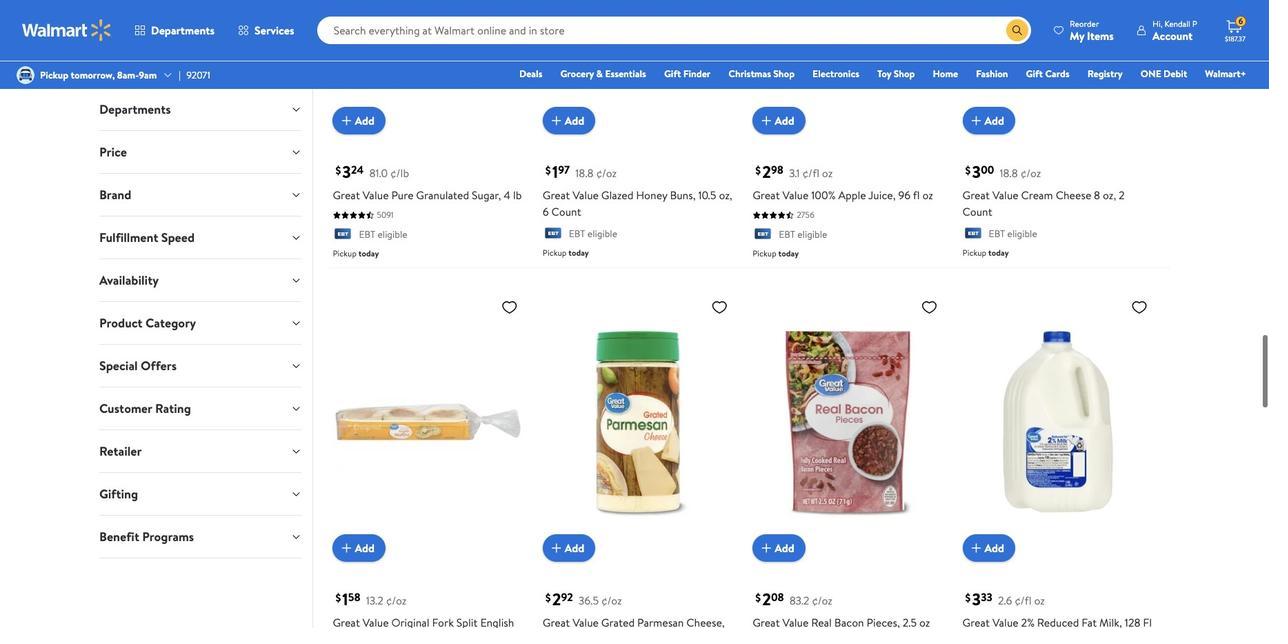 Task type: vqa. For each thing, say whether or not it's contained in the screenshot.
Dairy Free Cheese LINK
no



Task type: describe. For each thing, give the bounding box(es) containing it.
ebt eligible for 2's ebt icon
[[779, 228, 828, 242]]

13.2
[[366, 593, 384, 609]]

great for $ 3 00 18.8 ¢/oz great value cream cheese 8 oz, 2 count
[[963, 188, 990, 203]]

value for $ 3 00 18.8 ¢/oz great value cream cheese 8 oz, 2 count
[[993, 188, 1019, 203]]

special offers
[[99, 357, 177, 375]]

grocery & essentials
[[561, 67, 647, 81]]

6 $187.37
[[1226, 15, 1246, 43]]

$ 2 98 3.1 ¢/fl oz great value 100% apple juice, 96 fl oz
[[753, 160, 934, 203]]

honey
[[636, 188, 668, 203]]

gifting
[[99, 486, 138, 503]]

add button for 24
[[333, 107, 386, 135]]

ebt eligible for ebt image
[[569, 227, 618, 241]]

grocery
[[561, 67, 594, 81]]

add button for 97
[[543, 107, 596, 135]]

|
[[179, 68, 181, 82]]

eligible down cream
[[1008, 227, 1038, 241]]

retailer button
[[88, 431, 313, 473]]

great value cream cheese 8 oz, 2 count image
[[963, 0, 1154, 124]]

oz for 2
[[822, 166, 833, 181]]

3 for $ 3 33 2.6 ¢/fl oz
[[973, 588, 981, 611]]

add to cart image for 98
[[758, 113, 775, 129]]

great inside $ 2 98 3.1 ¢/fl oz great value 100% apple juice, 96 fl oz
[[753, 188, 780, 203]]

eligible down glazed
[[588, 227, 618, 241]]

product
[[99, 315, 143, 332]]

08
[[771, 590, 784, 606]]

ebt image
[[543, 228, 564, 242]]

6 inside 6 $187.37
[[1239, 15, 1244, 27]]

brand tab
[[88, 174, 313, 216]]

departments tab
[[88, 88, 313, 130]]

p
[[1193, 18, 1198, 29]]

essentials
[[605, 67, 647, 81]]

$ for $ 3 00 18.8 ¢/oz great value cream cheese 8 oz, 2 count
[[966, 163, 971, 178]]

ebt for rightmost ebt icon
[[989, 227, 1006, 241]]

¢/fl for 2
[[803, 166, 820, 181]]

add to cart image for 08
[[758, 540, 775, 557]]

8
[[1095, 188, 1101, 203]]

add for 00
[[985, 113, 1005, 128]]

retailer tab
[[88, 431, 313, 473]]

hi,
[[1153, 18, 1163, 29]]

add to favorites list, great value original fork split english muffins, 12 oz, 6 count image
[[502, 299, 518, 316]]

1 for $ 1 58 13.2 ¢/oz
[[343, 588, 348, 611]]

$ 1 97 18.8 ¢/oz great value glazed honey buns, 10.5 oz, 6 count
[[543, 160, 733, 220]]

fulfillment speed
[[99, 229, 195, 246]]

christmas shop link
[[723, 66, 801, 81]]

add to favorites list, great value grated parmesan cheese, 8 oz image
[[712, 299, 728, 316]]

one
[[1141, 67, 1162, 81]]

100%
[[812, 188, 836, 203]]

add button for 00
[[963, 107, 1016, 135]]

deals
[[520, 67, 543, 81]]

christmas
[[729, 67, 771, 81]]

registry link
[[1082, 66, 1129, 81]]

add button for 33
[[963, 535, 1016, 562]]

great value 2% reduced fat milk, 128 fl oz image
[[963, 294, 1154, 551]]

3 for $ 3 00 18.8 ¢/oz great value cream cheese 8 oz, 2 count
[[973, 160, 981, 184]]

value for $ 1 97 18.8 ¢/oz great value glazed honey buns, 10.5 oz, 6 count
[[573, 188, 599, 203]]

availability
[[99, 272, 159, 289]]

3 for $ 3 24 81.0 ¢/lb great value pure granulated sugar, 4 lb
[[343, 160, 351, 184]]

33
[[981, 590, 993, 606]]

fulfillment speed button
[[88, 217, 313, 259]]

special
[[99, 357, 138, 375]]

oz, inside $ 1 97 18.8 ¢/oz great value glazed honey buns, 10.5 oz, 6 count
[[719, 188, 733, 203]]

christmas shop
[[729, 67, 795, 81]]

deals link
[[513, 66, 549, 81]]

add to cart image for 97
[[548, 113, 565, 129]]

glazed
[[602, 188, 634, 203]]

toy shop
[[878, 67, 915, 81]]

customer rating
[[99, 400, 191, 417]]

gifting button
[[88, 473, 313, 515]]

oz, inside $ 3 00 18.8 ¢/oz great value cream cheese 8 oz, 2 count
[[1103, 188, 1117, 203]]

ebt image for 3
[[333, 229, 354, 243]]

fl
[[913, 188, 920, 203]]

great value original fork split english muffins, 12 oz, 6 count image
[[333, 294, 524, 551]]

fulfillment
[[99, 229, 158, 246]]

one debit link
[[1135, 66, 1194, 81]]

debit
[[1164, 67, 1188, 81]]

10.5
[[699, 188, 717, 203]]

cheese
[[1056, 188, 1092, 203]]

0 vertical spatial departments
[[151, 23, 215, 38]]

add to cart image for 92
[[548, 540, 565, 557]]

price tab
[[88, 131, 313, 173]]

$ for $ 3 24 81.0 ¢/lb great value pure granulated sugar, 4 lb
[[336, 163, 341, 178]]

benefit programs
[[99, 529, 194, 546]]

count inside $ 1 97 18.8 ¢/oz great value glazed honey buns, 10.5 oz, 6 count
[[552, 204, 582, 220]]

special offers button
[[88, 345, 313, 387]]

add to favorites list, great value real bacon pieces, 2.5 oz image
[[922, 299, 938, 316]]

product category tab
[[88, 302, 313, 344]]

97
[[558, 163, 570, 178]]

programs
[[142, 529, 194, 546]]

one debit
[[1141, 67, 1188, 81]]

fashion link
[[970, 66, 1015, 81]]

benefit programs button
[[88, 516, 313, 558]]

benefit programs tab
[[88, 516, 313, 558]]

fulfillment speed tab
[[88, 217, 313, 259]]

great value real bacon pieces, 2.5 oz image
[[753, 294, 944, 551]]

product category
[[99, 315, 196, 332]]

gift cards link
[[1020, 66, 1076, 81]]

1 for $ 1 97 18.8 ¢/oz great value glazed honey buns, 10.5 oz, 6 count
[[553, 160, 558, 184]]

add for 33
[[985, 541, 1005, 556]]

customer
[[99, 400, 152, 417]]

2 for $ 2 98 3.1 ¢/fl oz great value 100% apple juice, 96 fl oz
[[763, 160, 771, 184]]

gift finder link
[[658, 66, 717, 81]]

retailer
[[99, 443, 142, 460]]

¢/oz for $ 1 58 13.2 ¢/oz
[[386, 593, 407, 609]]

ebt eligible for rightmost ebt icon
[[989, 227, 1038, 241]]

reorder
[[1070, 18, 1100, 29]]

hi, kendall p account
[[1153, 18, 1198, 43]]

¢/oz for $ 2 08 83.2 ¢/oz
[[812, 593, 833, 609]]

$ 2 08 83.2 ¢/oz
[[756, 588, 833, 611]]

cream
[[1022, 188, 1054, 203]]

account
[[1153, 28, 1193, 43]]

benefit
[[99, 529, 139, 546]]

toy shop link
[[872, 66, 922, 81]]

lb
[[513, 188, 522, 203]]

juice,
[[869, 188, 896, 203]]

add to cart image for 24
[[338, 113, 355, 129]]

Walmart Site-Wide search field
[[317, 17, 1032, 44]]

ebt for 2's ebt icon
[[779, 228, 796, 242]]

$ 3 33 2.6 ¢/fl oz
[[966, 588, 1045, 611]]

my
[[1070, 28, 1085, 43]]

9am
[[139, 68, 157, 82]]

toy
[[878, 67, 892, 81]]

customer rating button
[[88, 388, 313, 430]]

¢/oz for $ 3 00 18.8 ¢/oz great value cream cheese 8 oz, 2 count
[[1021, 166, 1042, 181]]

walmart+ link
[[1200, 66, 1253, 81]]



Task type: locate. For each thing, give the bounding box(es) containing it.
$ inside $ 3 33 2.6 ¢/fl oz
[[966, 591, 971, 606]]

count inside $ 3 00 18.8 ¢/oz great value cream cheese 8 oz, 2 count
[[963, 204, 993, 220]]

2 left '83.2'
[[763, 588, 771, 611]]

availability tab
[[88, 259, 313, 302]]

$ 3 24 81.0 ¢/lb great value pure granulated sugar, 4 lb
[[333, 160, 522, 203]]

ebt eligible
[[569, 227, 618, 241], [989, 227, 1038, 241], [359, 228, 408, 242], [779, 228, 828, 242]]

¢/fl inside $ 3 33 2.6 ¢/fl oz
[[1015, 593, 1032, 609]]

oz inside $ 3 33 2.6 ¢/fl oz
[[1035, 593, 1045, 609]]

home link
[[927, 66, 965, 81]]

1 vertical spatial oz
[[923, 188, 934, 203]]

0 horizontal spatial oz
[[822, 166, 833, 181]]

price
[[99, 144, 127, 161]]

Search search field
[[317, 17, 1032, 44]]

¢/lb
[[391, 166, 409, 181]]

0 horizontal spatial count
[[552, 204, 582, 220]]

ebt right ebt image
[[569, 227, 586, 241]]

$ left 97
[[546, 163, 551, 178]]

ebt eligible down 5091
[[359, 228, 408, 242]]

83.2
[[790, 593, 810, 609]]

great value glazed honey buns, 10.5 oz, 6 count image
[[543, 0, 734, 124]]

1 horizontal spatial oz,
[[1103, 188, 1117, 203]]

add up 58
[[355, 541, 375, 556]]

granulated
[[416, 188, 469, 203]]

add to cart image
[[338, 113, 355, 129], [548, 113, 565, 129], [758, 113, 775, 129], [338, 540, 355, 557], [548, 540, 565, 557], [758, 540, 775, 557]]

great down 97
[[543, 188, 570, 203]]

walmart image
[[22, 19, 112, 41]]

add up 98
[[775, 113, 795, 128]]

value left glazed
[[573, 188, 599, 203]]

ebt eligible down 2756
[[779, 228, 828, 242]]

2 value from the left
[[573, 188, 599, 203]]

ebt eligible for ebt icon for 3
[[359, 228, 408, 242]]

add to cart image up 33
[[969, 540, 985, 557]]

 image
[[17, 66, 35, 84]]

add for 08
[[775, 541, 795, 556]]

add to cart image up 97
[[548, 113, 565, 129]]

electronics link
[[807, 66, 866, 81]]

great for $ 3 24 81.0 ¢/lb great value pure granulated sugar, 4 lb
[[333, 188, 360, 203]]

$ 3 00 18.8 ¢/oz great value cream cheese 8 oz, 2 count
[[963, 160, 1125, 220]]

sugar,
[[472, 188, 501, 203]]

availability button
[[88, 259, 313, 302]]

98
[[771, 163, 784, 178]]

add to cart image down fashion link
[[969, 113, 985, 129]]

oz up "100%"
[[822, 166, 833, 181]]

items
[[1088, 28, 1114, 43]]

2 gift from the left
[[1027, 67, 1043, 81]]

gifting tab
[[88, 473, 313, 515]]

great down 00
[[963, 188, 990, 203]]

oz right the fl
[[923, 188, 934, 203]]

services
[[255, 23, 294, 38]]

$ left 08
[[756, 591, 761, 606]]

add to cart image up 08
[[758, 540, 775, 557]]

add button up 33
[[963, 535, 1016, 562]]

1 vertical spatial departments
[[99, 101, 171, 118]]

2756
[[797, 209, 815, 221]]

walmart+
[[1206, 67, 1247, 81]]

oz, right '10.5'
[[719, 188, 733, 203]]

eligible down 2756
[[798, 228, 828, 242]]

$ inside $ 2 08 83.2 ¢/oz
[[756, 591, 761, 606]]

gift cards
[[1027, 67, 1070, 81]]

oz right '2.6' at the right bottom of the page
[[1035, 593, 1045, 609]]

add up 24
[[355, 113, 375, 128]]

add for 92
[[565, 541, 585, 556]]

1 vertical spatial add to cart image
[[969, 540, 985, 557]]

0 vertical spatial oz
[[822, 166, 833, 181]]

18.8
[[576, 166, 594, 181], [1000, 166, 1018, 181]]

¢/oz for $ 2 92 36.5 ¢/oz
[[602, 593, 622, 609]]

6 inside $ 1 97 18.8 ¢/oz great value glazed honey buns, 10.5 oz, 6 count
[[543, 204, 549, 220]]

6
[[1239, 15, 1244, 27], [543, 204, 549, 220]]

ebt image down 24
[[333, 229, 354, 243]]

18.8 right 97
[[576, 166, 594, 181]]

¢/fl right 3.1
[[803, 166, 820, 181]]

0 horizontal spatial oz,
[[719, 188, 733, 203]]

product category button
[[88, 302, 313, 344]]

add to cart image
[[969, 113, 985, 129], [969, 540, 985, 557]]

today
[[569, 247, 589, 259], [989, 247, 1009, 259], [359, 248, 379, 260], [779, 248, 799, 260]]

3 inside $ 3 24 81.0 ¢/lb great value pure granulated sugar, 4 lb
[[343, 160, 351, 184]]

eligible
[[588, 227, 618, 241], [1008, 227, 1038, 241], [378, 228, 408, 242], [798, 228, 828, 242]]

4 great from the left
[[963, 188, 990, 203]]

ebt
[[569, 227, 586, 241], [989, 227, 1006, 241], [359, 228, 375, 242], [779, 228, 796, 242]]

add button down fashion link
[[963, 107, 1016, 135]]

add up 08
[[775, 541, 795, 556]]

$ 2 92 36.5 ¢/oz
[[546, 588, 622, 611]]

$ for $ 1 58 13.2 ¢/oz
[[336, 591, 341, 606]]

$ for $ 1 97 18.8 ¢/oz great value glazed honey buns, 10.5 oz, 6 count
[[546, 163, 551, 178]]

¢/oz right 36.5
[[602, 593, 622, 609]]

oz, right 8
[[1103, 188, 1117, 203]]

2 left 36.5
[[553, 588, 561, 611]]

¢/oz up cream
[[1021, 166, 1042, 181]]

value inside $ 1 97 18.8 ¢/oz great value glazed honey buns, 10.5 oz, 6 count
[[573, 188, 599, 203]]

2 add to cart image from the top
[[969, 540, 985, 557]]

2 for $ 2 08 83.2 ¢/oz
[[763, 588, 771, 611]]

ebt down 3.1
[[779, 228, 796, 242]]

6 up ebt image
[[543, 204, 549, 220]]

customer rating tab
[[88, 388, 313, 430]]

2 left 3.1
[[763, 160, 771, 184]]

great value 100% apple juice, 96 fl oz image
[[753, 0, 944, 124]]

0 vertical spatial add to cart image
[[969, 113, 985, 129]]

1 up ebt image
[[553, 160, 558, 184]]

1 horizontal spatial gift
[[1027, 67, 1043, 81]]

great down 24
[[333, 188, 360, 203]]

buns,
[[670, 188, 696, 203]]

fashion
[[977, 67, 1009, 81]]

rating
[[155, 400, 191, 417]]

add to cart image down christmas shop
[[758, 113, 775, 129]]

grocery & essentials link
[[554, 66, 653, 81]]

ebt for ebt icon for 3
[[359, 228, 375, 242]]

shop for toy shop
[[894, 67, 915, 81]]

gift for gift finder
[[664, 67, 681, 81]]

add to favorites list, great value 2% reduced fat milk, 128 fl oz image
[[1132, 299, 1148, 316]]

1 left 13.2
[[343, 588, 348, 611]]

0 horizontal spatial 6
[[543, 204, 549, 220]]

great for $ 1 97 18.8 ¢/oz great value glazed honey buns, 10.5 oz, 6 count
[[543, 188, 570, 203]]

add button up 08
[[753, 535, 806, 562]]

add for 58
[[355, 541, 375, 556]]

58
[[348, 590, 361, 606]]

great down 98
[[753, 188, 780, 203]]

gift
[[664, 67, 681, 81], [1027, 67, 1043, 81]]

$ left 24
[[336, 163, 341, 178]]

0 horizontal spatial 1
[[343, 588, 348, 611]]

0 vertical spatial departments button
[[123, 14, 226, 47]]

category
[[146, 315, 196, 332]]

ebt eligible right ebt image
[[569, 227, 618, 241]]

¢/oz up glazed
[[596, 166, 617, 181]]

count up ebt image
[[552, 204, 582, 220]]

$ inside $ 3 24 81.0 ¢/lb great value pure granulated sugar, 4 lb
[[336, 163, 341, 178]]

2 for $ 2 92 36.5 ¢/oz
[[553, 588, 561, 611]]

| 92071
[[179, 68, 210, 82]]

add button
[[333, 107, 386, 135], [543, 107, 596, 135], [753, 107, 806, 135], [963, 107, 1016, 135], [333, 535, 386, 562], [543, 535, 596, 562], [753, 535, 806, 562], [963, 535, 1016, 562]]

add to cart image up 58
[[338, 540, 355, 557]]

special offers tab
[[88, 345, 313, 387]]

1 vertical spatial 1
[[343, 588, 348, 611]]

add button for 92
[[543, 535, 596, 562]]

0 horizontal spatial ¢/fl
[[803, 166, 820, 181]]

value inside $ 3 00 18.8 ¢/oz great value cream cheese 8 oz, 2 count
[[993, 188, 1019, 203]]

ebt image down 00
[[963, 228, 984, 242]]

1 18.8 from the left
[[576, 166, 594, 181]]

0 horizontal spatial shop
[[774, 67, 795, 81]]

value up 5091
[[363, 188, 389, 203]]

$ left 98
[[756, 163, 761, 178]]

add button up 98
[[753, 107, 806, 135]]

great inside $ 3 24 81.0 ¢/lb great value pure granulated sugar, 4 lb
[[333, 188, 360, 203]]

departments up |
[[151, 23, 215, 38]]

5091
[[377, 209, 394, 221]]

cards
[[1046, 67, 1070, 81]]

gift left cards
[[1027, 67, 1043, 81]]

pure
[[392, 188, 414, 203]]

gift for gift cards
[[1027, 67, 1043, 81]]

1 horizontal spatial ebt image
[[753, 229, 774, 243]]

add down fashion link
[[985, 113, 1005, 128]]

¢/fl for 3
[[1015, 593, 1032, 609]]

92071
[[186, 68, 210, 82]]

$ left 58
[[336, 591, 341, 606]]

great inside $ 1 97 18.8 ¢/oz great value glazed honey buns, 10.5 oz, 6 count
[[543, 188, 570, 203]]

96
[[899, 188, 911, 203]]

add to cart image up 92
[[548, 540, 565, 557]]

1 horizontal spatial 18.8
[[1000, 166, 1018, 181]]

1 count from the left
[[552, 204, 582, 220]]

value
[[363, 188, 389, 203], [573, 188, 599, 203], [783, 188, 809, 203], [993, 188, 1019, 203]]

0 vertical spatial ¢/fl
[[803, 166, 820, 181]]

24
[[351, 163, 364, 178]]

1 horizontal spatial count
[[963, 204, 993, 220]]

2
[[763, 160, 771, 184], [1119, 188, 1125, 203], [553, 588, 561, 611], [763, 588, 771, 611]]

shop right toy
[[894, 67, 915, 81]]

2 count from the left
[[963, 204, 993, 220]]

1 horizontal spatial 1
[[553, 160, 558, 184]]

1 vertical spatial 6
[[543, 204, 549, 220]]

departments
[[151, 23, 215, 38], [99, 101, 171, 118]]

great value pure granulated sugar, 4 lb image
[[333, 0, 524, 124]]

$ inside $ 1 97 18.8 ¢/oz great value glazed honey buns, 10.5 oz, 6 count
[[546, 163, 551, 178]]

¢/fl inside $ 2 98 3.1 ¢/fl oz great value 100% apple juice, 96 fl oz
[[803, 166, 820, 181]]

2 horizontal spatial ebt image
[[963, 228, 984, 242]]

$ left 33
[[966, 591, 971, 606]]

oz for 3
[[1035, 593, 1045, 609]]

1 gift from the left
[[664, 67, 681, 81]]

0 vertical spatial 1
[[553, 160, 558, 184]]

add to cart image for 00
[[969, 113, 985, 129]]

1 value from the left
[[363, 188, 389, 203]]

add button for 98
[[753, 107, 806, 135]]

$ left 92
[[546, 591, 551, 606]]

add button up 92
[[543, 535, 596, 562]]

¢/oz for $ 1 97 18.8 ¢/oz great value glazed honey buns, 10.5 oz, 6 count
[[596, 166, 617, 181]]

18.8 right 00
[[1000, 166, 1018, 181]]

gift left finder
[[664, 67, 681, 81]]

departments inside tab
[[99, 101, 171, 118]]

value inside $ 3 24 81.0 ¢/lb great value pure granulated sugar, 4 lb
[[363, 188, 389, 203]]

81.0
[[369, 166, 388, 181]]

departments button down 92071
[[88, 88, 313, 130]]

apple
[[839, 188, 867, 203]]

ebt image
[[963, 228, 984, 242], [333, 229, 354, 243], [753, 229, 774, 243]]

ebt image for 2
[[753, 229, 774, 243]]

3
[[343, 160, 351, 184], [973, 160, 981, 184], [973, 588, 981, 611]]

1 vertical spatial ¢/fl
[[1015, 593, 1032, 609]]

add button up 58
[[333, 535, 386, 562]]

$ inside $ 1 58 13.2 ¢/oz
[[336, 591, 341, 606]]

add to cart image for 58
[[338, 540, 355, 557]]

1 add to cart image from the top
[[969, 113, 985, 129]]

1 great from the left
[[333, 188, 360, 203]]

3 value from the left
[[783, 188, 809, 203]]

add up 92
[[565, 541, 585, 556]]

$ inside $ 3 00 18.8 ¢/oz great value cream cheese 8 oz, 2 count
[[966, 163, 971, 178]]

36.5
[[579, 593, 599, 609]]

8am-
[[117, 68, 139, 82]]

1 horizontal spatial shop
[[894, 67, 915, 81]]

ebt for ebt image
[[569, 227, 586, 241]]

18.8 for 1
[[576, 166, 594, 181]]

$ for $ 2 98 3.1 ¢/fl oz great value 100% apple juice, 96 fl oz
[[756, 163, 761, 178]]

$ left 00
[[966, 163, 971, 178]]

speed
[[161, 229, 195, 246]]

4 value from the left
[[993, 188, 1019, 203]]

1 horizontal spatial ¢/fl
[[1015, 593, 1032, 609]]

add to cart image up 24
[[338, 113, 355, 129]]

add button up 24
[[333, 107, 386, 135]]

finder
[[684, 67, 711, 81]]

add for 24
[[355, 113, 375, 128]]

count
[[552, 204, 582, 220], [963, 204, 993, 220]]

departments button
[[123, 14, 226, 47], [88, 88, 313, 130]]

$ for $ 2 92 36.5 ¢/oz
[[546, 591, 551, 606]]

add button for 08
[[753, 535, 806, 562]]

2 inside $ 2 98 3.1 ¢/fl oz great value 100% apple juice, 96 fl oz
[[763, 160, 771, 184]]

ebt down 81.0
[[359, 228, 375, 242]]

1 vertical spatial departments button
[[88, 88, 313, 130]]

shop for christmas shop
[[774, 67, 795, 81]]

0 horizontal spatial 18.8
[[576, 166, 594, 181]]

1 inside $ 1 97 18.8 ¢/oz great value glazed honey buns, 10.5 oz, 6 count
[[553, 160, 558, 184]]

¢/oz right 13.2
[[386, 593, 407, 609]]

¢/fl right '2.6' at the right bottom of the page
[[1015, 593, 1032, 609]]

reorder my items
[[1070, 18, 1114, 43]]

4
[[504, 188, 511, 203]]

ebt down $ 3 00 18.8 ¢/oz great value cream cheese 8 oz, 2 count
[[989, 227, 1006, 241]]

1 oz, from the left
[[719, 188, 733, 203]]

¢/oz inside $ 3 00 18.8 ¢/oz great value cream cheese 8 oz, 2 count
[[1021, 166, 1042, 181]]

2 shop from the left
[[894, 67, 915, 81]]

value for $ 3 24 81.0 ¢/lb great value pure granulated sugar, 4 lb
[[363, 188, 389, 203]]

2 right 8
[[1119, 188, 1125, 203]]

add for 97
[[565, 113, 585, 128]]

brand
[[99, 186, 131, 204]]

3 inside $ 3 00 18.8 ¢/oz great value cream cheese 8 oz, 2 count
[[973, 160, 981, 184]]

kendall
[[1165, 18, 1191, 29]]

departments button up |
[[123, 14, 226, 47]]

18.8 inside $ 3 00 18.8 ¢/oz great value cream cheese 8 oz, 2 count
[[1000, 166, 1018, 181]]

0 horizontal spatial gift
[[664, 67, 681, 81]]

¢/oz inside $ 1 58 13.2 ¢/oz
[[386, 593, 407, 609]]

$ inside $ 2 92 36.5 ¢/oz
[[546, 591, 551, 606]]

add down grocery
[[565, 113, 585, 128]]

add up 33
[[985, 541, 1005, 556]]

¢/fl
[[803, 166, 820, 181], [1015, 593, 1032, 609]]

¢/oz right '83.2'
[[812, 593, 833, 609]]

great value grated parmesan cheese, 8 oz image
[[543, 294, 734, 551]]

shop right 'christmas'
[[774, 67, 795, 81]]

¢/oz inside $ 2 08 83.2 ¢/oz
[[812, 593, 833, 609]]

value down 00
[[993, 188, 1019, 203]]

add button for 58
[[333, 535, 386, 562]]

add button down grocery
[[543, 107, 596, 135]]

2 horizontal spatial oz
[[1035, 593, 1045, 609]]

gift finder
[[664, 67, 711, 81]]

add to cart image for 33
[[969, 540, 985, 557]]

6 up $187.37
[[1239, 15, 1244, 27]]

¢/oz inside $ 2 92 36.5 ¢/oz
[[602, 593, 622, 609]]

3 great from the left
[[753, 188, 780, 203]]

$ for $ 2 08 83.2 ¢/oz
[[756, 591, 761, 606]]

2 great from the left
[[543, 188, 570, 203]]

add for 98
[[775, 113, 795, 128]]

0 vertical spatial 6
[[1239, 15, 1244, 27]]

1 shop from the left
[[774, 67, 795, 81]]

value inside $ 2 98 3.1 ¢/fl oz great value 100% apple juice, 96 fl oz
[[783, 188, 809, 203]]

18.8 for 3
[[1000, 166, 1018, 181]]

$ 1 58 13.2 ¢/oz
[[336, 588, 407, 611]]

1 horizontal spatial 6
[[1239, 15, 1244, 27]]

¢/oz
[[596, 166, 617, 181], [1021, 166, 1042, 181], [386, 593, 407, 609], [602, 593, 622, 609], [812, 593, 833, 609]]

home
[[933, 67, 959, 81]]

1 horizontal spatial oz
[[923, 188, 934, 203]]

value up 2756
[[783, 188, 809, 203]]

0 horizontal spatial ebt image
[[333, 229, 354, 243]]

2 inside $ 3 00 18.8 ¢/oz great value cream cheese 8 oz, 2 count
[[1119, 188, 1125, 203]]

electronics
[[813, 67, 860, 81]]

2 vertical spatial oz
[[1035, 593, 1045, 609]]

¢/oz inside $ 1 97 18.8 ¢/oz great value glazed honey buns, 10.5 oz, 6 count
[[596, 166, 617, 181]]

$
[[336, 163, 341, 178], [546, 163, 551, 178], [756, 163, 761, 178], [966, 163, 971, 178], [336, 591, 341, 606], [546, 591, 551, 606], [756, 591, 761, 606], [966, 591, 971, 606]]

2 18.8 from the left
[[1000, 166, 1018, 181]]

count down 00
[[963, 204, 993, 220]]

search icon image
[[1012, 25, 1023, 36]]

brand button
[[88, 174, 313, 216]]

18.8 inside $ 1 97 18.8 ¢/oz great value glazed honey buns, 10.5 oz, 6 count
[[576, 166, 594, 181]]

eligible down 5091
[[378, 228, 408, 242]]

2 oz, from the left
[[1103, 188, 1117, 203]]

registry
[[1088, 67, 1123, 81]]

$ inside $ 2 98 3.1 ¢/fl oz great value 100% apple juice, 96 fl oz
[[756, 163, 761, 178]]

great inside $ 3 00 18.8 ¢/oz great value cream cheese 8 oz, 2 count
[[963, 188, 990, 203]]

ebt image down 98
[[753, 229, 774, 243]]

$ for $ 3 33 2.6 ¢/fl oz
[[966, 591, 971, 606]]

92
[[561, 590, 573, 606]]

ebt eligible down cream
[[989, 227, 1038, 241]]

departments down the 8am- at top left
[[99, 101, 171, 118]]



